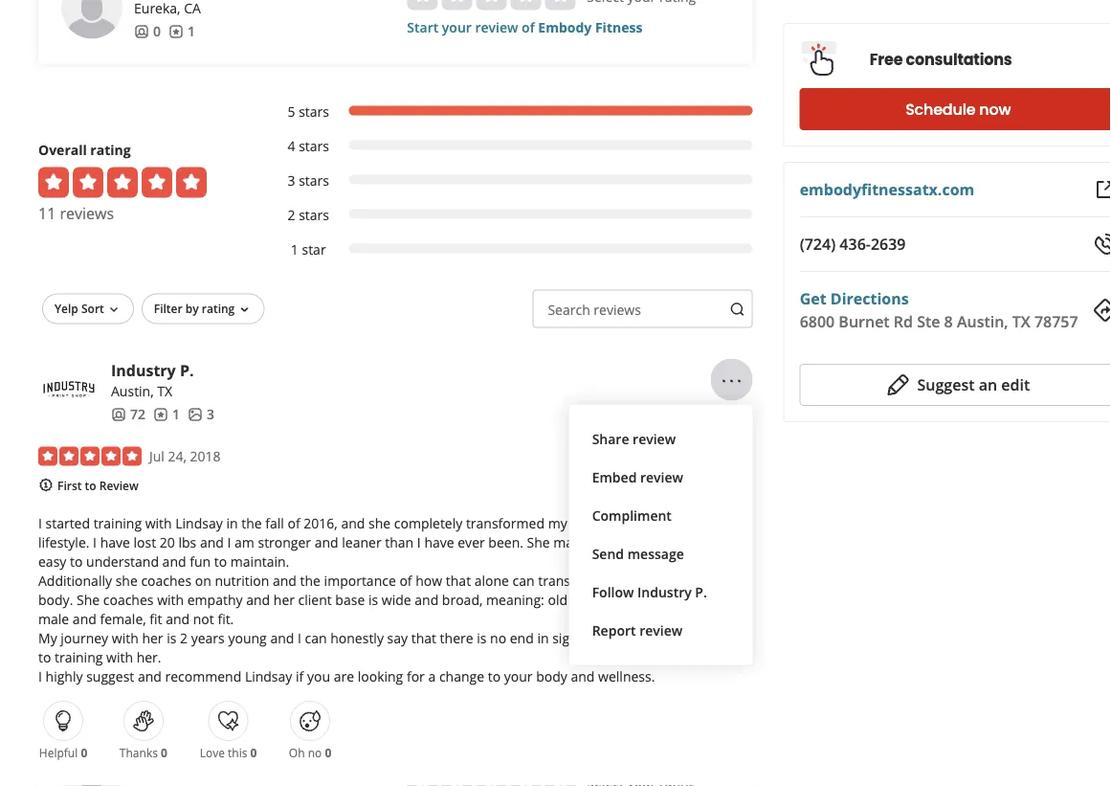 Task type: locate. For each thing, give the bounding box(es) containing it.
1 horizontal spatial lindsay
[[245, 668, 292, 686]]

i up if
[[298, 629, 302, 647]]

tx left 78757
[[1013, 311, 1031, 332]]

review down the follow industry p. button at the bottom
[[640, 622, 683, 640]]

0 right thanks
[[161, 746, 167, 761]]

1 horizontal spatial 1
[[188, 23, 195, 41]]

in up am
[[226, 514, 238, 532]]

share review button
[[585, 421, 738, 459]]

the
[[241, 514, 262, 532], [300, 572, 321, 590]]

body
[[536, 668, 568, 686]]

2016,
[[304, 514, 338, 532]]

0 horizontal spatial the
[[241, 514, 262, 532]]

5 star rating image up the 'first to review'
[[38, 447, 142, 467]]

1 vertical spatial her
[[142, 629, 163, 647]]

rating
[[90, 141, 131, 160], [202, 301, 235, 317]]

her.
[[137, 648, 161, 667]]

industry up report review button
[[638, 584, 692, 602]]

16 chevron down v2 image right filter by rating
[[237, 303, 252, 318]]

have down completely
[[425, 533, 454, 552]]

0 horizontal spatial is
[[167, 629, 177, 647]]

1 star
[[291, 241, 326, 259]]

16 first v2 image
[[38, 478, 54, 493]]

coaches up female,
[[103, 591, 154, 609]]

send
[[592, 546, 624, 564]]

1 (0 reactions) element from the left
[[81, 746, 87, 761]]

(0 reactions) element for helpful 0
[[81, 746, 87, 761]]

16 review v2 image right 16 friends v2 icon
[[169, 24, 184, 40]]

0 vertical spatial 1
[[188, 23, 195, 41]]

filter by rating
[[154, 301, 235, 317]]

filter reviews by 3 stars rating element
[[268, 172, 753, 191]]

and down 2016, at the left of the page
[[315, 533, 339, 552]]

reviews element right 72
[[153, 405, 180, 424]]

training down journey
[[55, 648, 103, 667]]

her down the fit
[[142, 629, 163, 647]]

reviews for search reviews
[[594, 301, 641, 320]]

3 (0 reactions) element from the left
[[250, 746, 257, 761]]

tx inside the industry p. austin, tx
[[157, 383, 172, 401]]

suggest
[[918, 374, 975, 395]]

stars right 4 on the left top
[[299, 138, 329, 156]]

1 horizontal spatial 3
[[288, 172, 295, 190]]

0 horizontal spatial lindsay
[[176, 514, 223, 532]]

16 chevron down v2 image inside filter by rating dropdown button
[[237, 303, 252, 318]]

lindsay up lbs
[[176, 514, 223, 532]]

1 vertical spatial 2
[[180, 629, 188, 647]]

of right fall
[[288, 514, 300, 532]]

there
[[440, 629, 474, 647]]

stars up star
[[299, 207, 329, 225]]

my
[[548, 514, 568, 532]]

0 horizontal spatial 3
[[207, 406, 214, 424]]

2 horizontal spatial 1
[[291, 241, 299, 259]]

1 horizontal spatial industry
[[638, 584, 692, 602]]

she
[[527, 533, 550, 552], [77, 591, 100, 609]]

share
[[592, 431, 630, 449]]

3 stars from the top
[[299, 172, 329, 190]]

filter reviews by 1 star rating element
[[268, 241, 753, 260]]

completely
[[394, 514, 463, 532]]

1 vertical spatial rating
[[202, 301, 235, 317]]

yelp sort
[[55, 301, 104, 317]]

(724) 436-2639
[[800, 234, 906, 254]]

edit
[[1002, 374, 1030, 395]]

4 (0 reactions) element from the left
[[325, 746, 332, 761]]

started
[[46, 514, 90, 532]]

0 vertical spatial the
[[241, 514, 262, 532]]

0 vertical spatial austin,
[[957, 311, 1009, 332]]

reviews element right 16 friends v2 icon
[[169, 22, 195, 41]]

2639
[[871, 234, 906, 254]]

overall
[[38, 141, 87, 160]]

with up 20
[[145, 514, 172, 532]]

in right end
[[538, 629, 549, 647]]

nutrition
[[215, 572, 269, 590]]

she down understand
[[116, 572, 138, 590]]

photos element
[[188, 405, 214, 424]]

and right the body
[[571, 668, 595, 686]]

burnet
[[839, 311, 890, 332]]

1 vertical spatial reviews
[[594, 301, 641, 320]]

p. inside button
[[695, 584, 707, 602]]

1 horizontal spatial 16 chevron down v2 image
[[237, 303, 252, 318]]

and down 20
[[162, 553, 186, 571]]

review up the embed review 'button'
[[633, 431, 676, 449]]

0 right this
[[250, 746, 257, 761]]

24 external link v2 image
[[1094, 178, 1112, 201]]

to right the 'fun'
[[214, 553, 227, 571]]

rating right overall
[[90, 141, 131, 160]]

that right say
[[411, 629, 437, 647]]

1 16 chevron down v2 image from the left
[[106, 303, 121, 318]]

0 horizontal spatial have
[[100, 533, 130, 552]]

overall rating
[[38, 141, 131, 160]]

i right than
[[417, 533, 421, 552]]

0 vertical spatial 16 review v2 image
[[169, 24, 184, 40]]

5 star rating image down overall rating
[[38, 168, 207, 198]]

is right there
[[477, 629, 487, 647]]

1 vertical spatial industry
[[638, 584, 692, 602]]

rating element
[[407, 0, 576, 11]]

5 star rating image
[[38, 168, 207, 198], [38, 447, 142, 467]]

industry inside button
[[638, 584, 692, 602]]

0 horizontal spatial she
[[116, 572, 138, 590]]

have up understand
[[100, 533, 130, 552]]

1 vertical spatial training
[[55, 648, 103, 667]]

3 for 3
[[207, 406, 214, 424]]

review for embed
[[641, 469, 684, 487]]

suggest an edit button
[[800, 364, 1112, 406]]

1 vertical spatial 1
[[291, 241, 299, 259]]

austin, right 8
[[957, 311, 1009, 332]]

menu
[[569, 405, 753, 666]]

0 horizontal spatial that
[[411, 629, 437, 647]]

fitness
[[598, 533, 639, 552]]

1 horizontal spatial p.
[[695, 584, 707, 602]]

1 5 star rating image from the top
[[38, 168, 207, 198]]

1 vertical spatial that
[[411, 629, 437, 647]]

1 horizontal spatial 2
[[288, 207, 295, 225]]

young
[[228, 629, 267, 647]]

1 right 16 friends v2 icon
[[188, 23, 195, 41]]

get
[[800, 288, 827, 309]]

0 vertical spatial lindsay
[[176, 514, 223, 532]]

review inside share review button
[[633, 431, 676, 449]]

on
[[195, 572, 211, 590]]

her left the client
[[274, 591, 295, 609]]

start your review of embody fitness
[[407, 19, 643, 37]]

she down my
[[527, 533, 550, 552]]

is left wide on the left bottom
[[369, 591, 378, 609]]

in right the sight in the bottom of the page
[[586, 629, 598, 647]]

embed review
[[592, 469, 684, 487]]

no right oh
[[308, 746, 322, 761]]

0 vertical spatial tx
[[1013, 311, 1031, 332]]

lifestyle.
[[38, 533, 90, 552]]

love
[[200, 746, 225, 761]]

(0 reactions) element right oh
[[325, 746, 332, 761]]

0 horizontal spatial 2
[[180, 629, 188, 647]]

p. up 16 photos v2
[[180, 360, 194, 381]]

industry
[[111, 360, 176, 381], [638, 584, 692, 602]]

your up young,
[[605, 572, 633, 590]]

0 horizontal spatial 1
[[172, 406, 180, 424]]

0 vertical spatial p.
[[180, 360, 194, 381]]

sort
[[81, 301, 104, 317]]

2 5 star rating image from the top
[[38, 447, 142, 467]]

0 vertical spatial she
[[527, 533, 550, 552]]

1 left 16 photos v2
[[172, 406, 180, 424]]

1 vertical spatial lindsay
[[245, 668, 292, 686]]

16 chevron down v2 image right sort on the top of page
[[106, 303, 121, 318]]

0 vertical spatial she
[[369, 514, 391, 532]]

reviews right search
[[594, 301, 641, 320]]

and right young
[[270, 629, 294, 647]]

16 friends v2 image
[[111, 407, 126, 423]]

1 horizontal spatial of
[[400, 572, 412, 590]]

follow industry p. button
[[585, 574, 738, 612]]

0 vertical spatial training
[[94, 514, 142, 532]]

1 horizontal spatial she
[[369, 514, 391, 532]]

she up leaner
[[369, 514, 391, 532]]

friends element right photo of ruby a.
[[134, 22, 161, 41]]

friends element containing 0
[[134, 22, 161, 41]]

0 vertical spatial rating
[[90, 141, 131, 160]]

empathy
[[187, 591, 243, 609]]

2 inside 'i started training with lindsay in the fall of 2016, and she completely transformed my mindset and lifestyle. i have lost 20 lbs and i am stronger and leaner than i have ever been. she makes fitness easy to understand and fun to maintain. additionally she coaches on nutrition and the importance of how that alone can transform your body.  she coaches with empathy and her client base is wide and broad, meaning: old and young, male and female, fit and not fit. my journey with her is 2 years young and i can honestly say that there is no end in sight in regards to training with her. i highly suggest and recommend lindsay if you are looking for a change to your body and wellness.'
[[180, 629, 188, 647]]

first to review
[[57, 478, 139, 494]]

2 (0 reactions) element from the left
[[161, 746, 167, 761]]

0 horizontal spatial 16 chevron down v2 image
[[106, 303, 121, 318]]

0 right 16 friends v2 icon
[[153, 23, 161, 41]]

stars right 5
[[299, 103, 329, 121]]

rating right by
[[202, 301, 235, 317]]

how
[[416, 572, 443, 590]]

(0 reactions) element
[[81, 746, 87, 761], [161, 746, 167, 761], [250, 746, 257, 761], [325, 746, 332, 761]]

your right start
[[442, 19, 472, 37]]

1 horizontal spatial is
[[369, 591, 378, 609]]

journey
[[61, 629, 108, 647]]

the up the client
[[300, 572, 321, 590]]

1 stars from the top
[[299, 103, 329, 121]]

lindsay left if
[[245, 668, 292, 686]]

0 vertical spatial reviews
[[60, 203, 114, 224]]

0 vertical spatial reviews element
[[169, 22, 195, 41]]

p. up report review button
[[695, 584, 707, 602]]

2 left years
[[180, 629, 188, 647]]

1 vertical spatial friends element
[[111, 405, 146, 424]]

no left end
[[490, 629, 507, 647]]

1 horizontal spatial rating
[[202, 301, 235, 317]]

16 review v2 image for 0
[[169, 24, 184, 40]]

(0 reactions) element right thanks
[[161, 746, 167, 761]]

start
[[407, 19, 439, 37]]

recommend
[[165, 668, 242, 686]]

p.
[[180, 360, 194, 381], [695, 584, 707, 602]]

1 vertical spatial of
[[288, 514, 300, 532]]

to down my
[[38, 648, 51, 667]]

0 vertical spatial 5 star rating image
[[38, 168, 207, 198]]

wellness.
[[599, 668, 655, 686]]

1 vertical spatial p.
[[695, 584, 707, 602]]

0 vertical spatial friends element
[[134, 22, 161, 41]]

2 vertical spatial of
[[400, 572, 412, 590]]

review inside the embed review 'button'
[[641, 469, 684, 487]]

yelp sort button
[[42, 294, 134, 325]]

stars for 3 stars
[[299, 172, 329, 190]]

1 vertical spatial she
[[77, 591, 100, 609]]

and down 'nutrition'
[[246, 591, 270, 609]]

base
[[335, 591, 365, 609]]

friends element for 72's the 16 review v2 icon
[[111, 405, 146, 424]]

0 vertical spatial coaches
[[141, 572, 192, 590]]

0 horizontal spatial tx
[[157, 383, 172, 401]]

free consultations
[[870, 49, 1013, 70]]

2 down 3 stars
[[288, 207, 295, 225]]

fun
[[190, 553, 211, 571]]

training up lost
[[94, 514, 142, 532]]

2 vertical spatial 1
[[172, 406, 180, 424]]

stars down the 4 stars
[[299, 172, 329, 190]]

1 horizontal spatial the
[[300, 572, 321, 590]]

2 16 chevron down v2 image from the left
[[237, 303, 252, 318]]

4
[[288, 138, 295, 156]]

None radio
[[407, 0, 438, 11], [476, 0, 507, 11], [545, 0, 576, 11], [407, 0, 438, 11], [476, 0, 507, 11], [545, 0, 576, 11]]

0 vertical spatial no
[[490, 629, 507, 647]]

search reviews
[[548, 301, 641, 320]]

report review
[[592, 622, 683, 640]]

the up am
[[241, 514, 262, 532]]

tx
[[1013, 311, 1031, 332], [157, 383, 172, 401]]

  text field
[[533, 290, 753, 329]]

reviews
[[60, 203, 114, 224], [594, 301, 641, 320]]

1 horizontal spatial reviews
[[594, 301, 641, 320]]

and
[[341, 514, 365, 532], [625, 514, 649, 532], [200, 533, 224, 552], [315, 533, 339, 552], [162, 553, 186, 571], [273, 572, 297, 590], [246, 591, 270, 609], [415, 591, 439, 609], [571, 591, 595, 609], [73, 610, 97, 628], [166, 610, 190, 628], [270, 629, 294, 647], [138, 668, 162, 686], [571, 668, 595, 686]]

1 vertical spatial tx
[[157, 383, 172, 401]]

review up compliment button
[[641, 469, 684, 487]]

16 review v2 image
[[169, 24, 184, 40], [153, 407, 169, 423]]

easy
[[38, 553, 66, 571]]

i right "lifestyle."
[[93, 533, 97, 552]]

None radio
[[442, 0, 472, 11], [511, 0, 541, 11], [442, 0, 472, 11], [511, 0, 541, 11]]

lindsay
[[176, 514, 223, 532], [245, 668, 292, 686]]

lost
[[134, 533, 156, 552]]

5 star rating image for 11 reviews
[[38, 168, 207, 198]]

(0 reactions) element right this
[[250, 746, 257, 761]]

0 horizontal spatial p.
[[180, 360, 194, 381]]

austin, up 72
[[111, 383, 154, 401]]

1 horizontal spatial tx
[[1013, 311, 1031, 332]]

search image
[[730, 302, 746, 317]]

stars
[[299, 103, 329, 121], [299, 138, 329, 156], [299, 172, 329, 190], [299, 207, 329, 225]]

16 chevron down v2 image for filter by rating
[[237, 303, 252, 318]]

5 star rating image for jul 24, 2018
[[38, 447, 142, 467]]

0 horizontal spatial no
[[308, 746, 322, 761]]

reviews element
[[169, 22, 195, 41], [153, 405, 180, 424]]

1 vertical spatial reviews element
[[153, 405, 180, 424]]

your left the body
[[504, 668, 533, 686]]

16 review v2 image right 72
[[153, 407, 169, 423]]

industry up 72
[[111, 360, 176, 381]]

1 horizontal spatial no
[[490, 629, 507, 647]]

2 stars from the top
[[299, 138, 329, 156]]

makes
[[554, 533, 595, 552]]

stars for 4 stars
[[299, 138, 329, 156]]

2 vertical spatial your
[[504, 668, 533, 686]]

friends element containing 72
[[111, 405, 146, 424]]

6800
[[800, 311, 835, 332]]

menu containing share review
[[569, 405, 753, 666]]

0 vertical spatial of
[[522, 19, 535, 37]]

honestly
[[331, 629, 384, 647]]

tx down industry p. link
[[157, 383, 172, 401]]

16 chevron down v2 image for yelp sort
[[106, 303, 121, 318]]

follow industry p.
[[592, 584, 707, 602]]

that up broad,
[[446, 572, 471, 590]]

1 vertical spatial 16 review v2 image
[[153, 407, 169, 423]]

0 vertical spatial her
[[274, 591, 295, 609]]

1 horizontal spatial can
[[513, 572, 535, 590]]

and up the 'fun'
[[200, 533, 224, 552]]

1 vertical spatial she
[[116, 572, 138, 590]]

alone
[[475, 572, 509, 590]]

0 horizontal spatial can
[[305, 629, 327, 647]]

3 down 4 on the left top
[[288, 172, 295, 190]]

is left years
[[167, 629, 177, 647]]

years
[[191, 629, 225, 647]]

she down additionally
[[77, 591, 100, 609]]

friends element
[[134, 22, 161, 41], [111, 405, 146, 424]]

1 vertical spatial 5 star rating image
[[38, 447, 142, 467]]

and down transform
[[571, 591, 595, 609]]

1 horizontal spatial austin,
[[957, 311, 1009, 332]]

16 chevron down v2 image inside yelp sort popup button
[[106, 303, 121, 318]]

0 horizontal spatial austin,
[[111, 383, 154, 401]]

1 left star
[[291, 241, 299, 259]]

reviews right 11
[[60, 203, 114, 224]]

1 vertical spatial your
[[605, 572, 633, 590]]

body.
[[38, 591, 73, 609]]

review inside report review button
[[640, 622, 683, 640]]

young,
[[599, 591, 641, 609]]

0 vertical spatial industry
[[111, 360, 176, 381]]

1 horizontal spatial have
[[425, 533, 454, 552]]

1 vertical spatial austin,
[[111, 383, 154, 401]]

4 stars from the top
[[299, 207, 329, 225]]

0 vertical spatial that
[[446, 572, 471, 590]]

and down her.
[[138, 668, 162, 686]]

3 for 3 stars
[[288, 172, 295, 190]]

3 inside photos element
[[207, 406, 214, 424]]

1 vertical spatial 3
[[207, 406, 214, 424]]

5
[[288, 103, 295, 121]]

no
[[490, 629, 507, 647], [308, 746, 322, 761]]

0 vertical spatial 3
[[288, 172, 295, 190]]

and down how
[[415, 591, 439, 609]]

16 chevron down v2 image
[[106, 303, 121, 318], [237, 303, 252, 318]]

16 friends v2 image
[[134, 24, 149, 40]]

1 horizontal spatial she
[[527, 533, 550, 552]]

i
[[38, 514, 42, 532], [93, 533, 97, 552], [227, 533, 231, 552], [417, 533, 421, 552], [298, 629, 302, 647], [38, 668, 42, 686]]

3 inside the filter reviews by 3 stars rating element
[[288, 172, 295, 190]]

your
[[442, 19, 472, 37], [605, 572, 633, 590], [504, 668, 533, 686]]

0 horizontal spatial reviews
[[60, 203, 114, 224]]

0 vertical spatial your
[[442, 19, 472, 37]]

love this 0
[[200, 746, 257, 761]]

0 horizontal spatial in
[[226, 514, 238, 532]]

can down the client
[[305, 629, 327, 647]]

get directions 6800 burnet rd ste 8 austin, tx 78757
[[800, 288, 1079, 332]]

been.
[[489, 533, 524, 552]]

importance
[[324, 572, 396, 590]]

thanks 0
[[120, 746, 167, 761]]



Task type: describe. For each thing, give the bounding box(es) containing it.
rating inside dropdown button
[[202, 301, 235, 317]]

consultations
[[906, 49, 1013, 70]]

p. inside the industry p. austin, tx
[[180, 360, 194, 381]]

not
[[193, 610, 214, 628]]

send message
[[592, 546, 684, 564]]

first
[[57, 478, 82, 494]]

you
[[307, 668, 330, 686]]

1 horizontal spatial your
[[504, 668, 533, 686]]

photo of ruby a. image
[[61, 0, 123, 39]]

i left started
[[38, 514, 42, 532]]

schedule
[[906, 99, 976, 120]]

thanks
[[120, 746, 158, 761]]

rd
[[894, 311, 913, 332]]

(0 reactions) element for love this 0
[[250, 746, 257, 761]]

no inside 'i started training with lindsay in the fall of 2016, and she completely transformed my mindset and lifestyle. i have lost 20 lbs and i am stronger and leaner than i have ever been. she makes fitness easy to understand and fun to maintain. additionally she coaches on nutrition and the importance of how that alone can transform your body.  she coaches with empathy and her client base is wide and broad, meaning: old and young, male and female, fit and not fit. my journey with her is 2 years young and i can honestly say that there is no end in sight in regards to training with her. i highly suggest and recommend lindsay if you are looking for a change to your body and wellness.'
[[490, 629, 507, 647]]

transform
[[538, 572, 601, 590]]

436-
[[840, 234, 871, 254]]

24 phone v2 image
[[1094, 233, 1112, 256]]

0 right oh
[[325, 746, 332, 761]]

mindset
[[571, 514, 622, 532]]

i left am
[[227, 533, 231, 552]]

a
[[428, 668, 436, 686]]

helpful 0
[[39, 746, 87, 761]]

24 pencil v2 image
[[887, 373, 910, 396]]

reviews element for 72
[[153, 405, 180, 424]]

fitness
[[595, 19, 643, 37]]

than
[[385, 533, 414, 552]]

review down rating element
[[475, 19, 518, 37]]

broad,
[[442, 591, 483, 609]]

(0 reactions) element for oh no 0
[[325, 746, 332, 761]]

regards
[[601, 629, 649, 647]]

compliment
[[592, 507, 672, 525]]

helpful
[[39, 746, 78, 761]]

photo of industry p. image
[[38, 361, 100, 422]]

11
[[38, 203, 56, 224]]

to up additionally
[[70, 553, 83, 571]]

20
[[160, 533, 175, 552]]

ste
[[917, 311, 941, 332]]

free
[[870, 49, 903, 70]]

1 vertical spatial no
[[308, 746, 322, 761]]

search
[[548, 301, 591, 320]]

24 directions v2 image
[[1094, 299, 1112, 322]]

review for share
[[633, 431, 676, 449]]

2 horizontal spatial your
[[605, 572, 633, 590]]

filter reviews by 4 stars rating element
[[268, 137, 753, 156]]

with up suggest
[[106, 648, 133, 667]]

embodyfitnessatx.com link
[[800, 179, 975, 200]]

transformed
[[466, 514, 545, 532]]

2 have from the left
[[425, 533, 454, 552]]

male
[[38, 610, 69, 628]]

share review
[[592, 431, 676, 449]]

are
[[334, 668, 354, 686]]

additionally
[[38, 572, 112, 590]]

2 horizontal spatial in
[[586, 629, 598, 647]]

lbs
[[179, 533, 197, 552]]

0 horizontal spatial your
[[442, 19, 472, 37]]

looking
[[358, 668, 403, 686]]

message
[[628, 546, 684, 564]]

this
[[228, 746, 247, 761]]

with up the fit
[[157, 591, 184, 609]]

industry inside the industry p. austin, tx
[[111, 360, 176, 381]]

embed
[[592, 469, 637, 487]]

suggest an edit
[[918, 374, 1030, 395]]

austin, inside get directions 6800 burnet rd ste 8 austin, tx 78757
[[957, 311, 1009, 332]]

filter reviews by 5 stars rating element
[[268, 103, 753, 122]]

0 horizontal spatial rating
[[90, 141, 131, 160]]

reviews element for 0
[[169, 22, 195, 41]]

am
[[235, 533, 255, 552]]

send message button
[[585, 535, 738, 574]]

tx inside get directions 6800 burnet rd ste 8 austin, tx 78757
[[1013, 311, 1031, 332]]

reviews for 11 reviews
[[60, 203, 114, 224]]

client
[[298, 591, 332, 609]]

1 horizontal spatial her
[[274, 591, 295, 609]]

0 vertical spatial 2
[[288, 207, 295, 225]]

16 photos v2 image
[[188, 407, 203, 423]]

0 right helpful
[[81, 746, 87, 761]]

schedule now link
[[800, 88, 1112, 130]]

embodyfitnessatx.com
[[800, 179, 975, 200]]

maintain.
[[231, 553, 289, 571]]

4 stars
[[288, 138, 329, 156]]

(no rating) image
[[407, 0, 576, 11]]

72
[[130, 406, 146, 424]]

my
[[38, 629, 57, 647]]

and up leaner
[[341, 514, 365, 532]]

change
[[439, 668, 485, 686]]

for
[[407, 668, 425, 686]]

and up fitness
[[625, 514, 649, 532]]

and up journey
[[73, 610, 97, 628]]

review for report
[[640, 622, 683, 640]]

suggest
[[86, 668, 134, 686]]

fall
[[265, 514, 284, 532]]

stronger
[[258, 533, 311, 552]]

stars for 5 stars
[[299, 103, 329, 121]]

1 vertical spatial the
[[300, 572, 321, 590]]

2018
[[190, 448, 221, 466]]

16 review v2 image for 72
[[153, 407, 169, 423]]

to right the change
[[488, 668, 501, 686]]

leaner
[[342, 533, 382, 552]]

ever
[[458, 533, 485, 552]]

0 horizontal spatial of
[[288, 514, 300, 532]]

fit
[[150, 610, 162, 628]]

report review button
[[585, 612, 738, 650]]

3 stars
[[288, 172, 329, 190]]

(0 reactions) element for thanks 0
[[161, 746, 167, 761]]

11 reviews
[[38, 203, 114, 224]]

1 have from the left
[[100, 533, 130, 552]]

1 vertical spatial coaches
[[103, 591, 154, 609]]

austin, inside the industry p. austin, tx
[[111, 383, 154, 401]]

friends element for 0 the 16 review v2 icon
[[134, 22, 161, 41]]

old
[[548, 591, 568, 609]]

1 for 0
[[188, 23, 195, 41]]

embed review button
[[585, 459, 738, 497]]

1 for 72
[[172, 406, 180, 424]]

8
[[945, 311, 953, 332]]

oh no 0
[[289, 746, 332, 761]]

jul
[[149, 448, 165, 466]]

filter
[[154, 301, 183, 317]]

wide
[[382, 591, 411, 609]]

i left highly on the left bottom of page
[[38, 668, 42, 686]]

menu image
[[721, 370, 744, 393]]

sight
[[553, 629, 583, 647]]

with down female,
[[112, 629, 139, 647]]

1 horizontal spatial that
[[446, 572, 471, 590]]

0 vertical spatial can
[[513, 572, 535, 590]]

schedule now
[[906, 99, 1012, 120]]

fit.
[[218, 610, 234, 628]]

female,
[[100, 610, 146, 628]]

stars for 2 stars
[[299, 207, 329, 225]]

to right first
[[85, 478, 96, 494]]

review
[[99, 478, 139, 494]]

1 vertical spatial can
[[305, 629, 327, 647]]

if
[[296, 668, 304, 686]]

understand
[[86, 553, 159, 571]]

and right the fit
[[166, 610, 190, 628]]

an
[[979, 374, 998, 395]]

star
[[302, 241, 326, 259]]

jul 24, 2018
[[149, 448, 221, 466]]

1 horizontal spatial in
[[538, 629, 549, 647]]

2 horizontal spatial is
[[477, 629, 487, 647]]

0 horizontal spatial she
[[77, 591, 100, 609]]

filter reviews by 2 stars rating element
[[268, 206, 753, 225]]

2 horizontal spatial of
[[522, 19, 535, 37]]

and down maintain.
[[273, 572, 297, 590]]

24,
[[168, 448, 187, 466]]



Task type: vqa. For each thing, say whether or not it's contained in the screenshot.
16 checkmark v2 icon related to Outdoor
no



